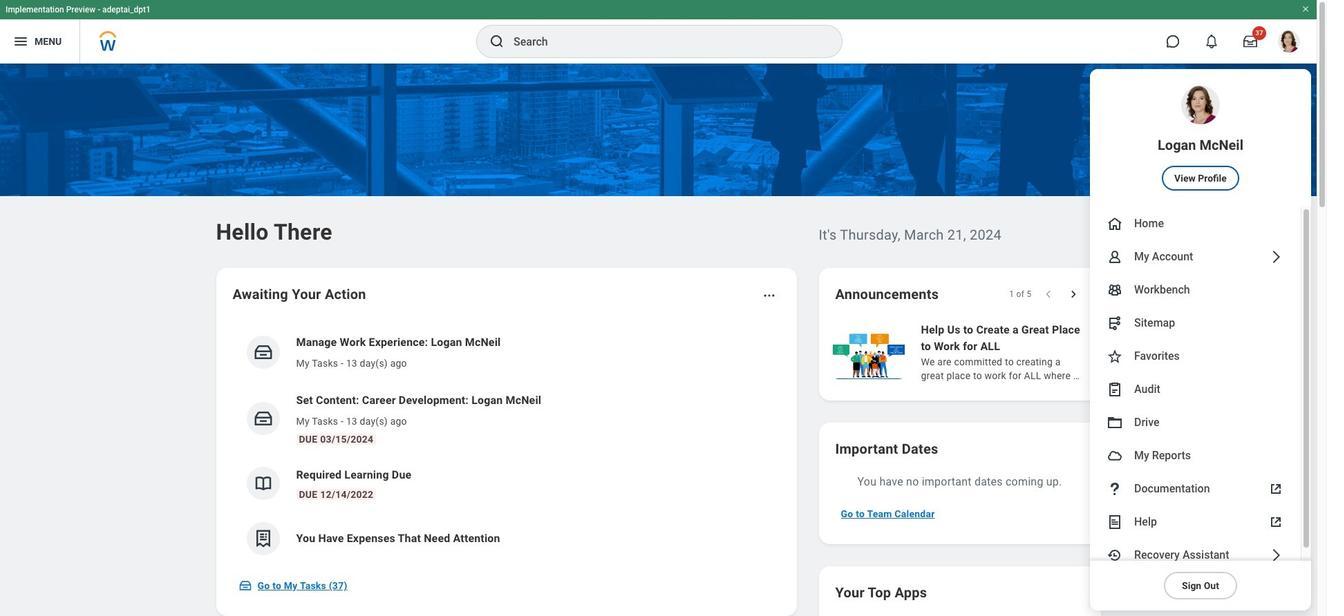Task type: vqa. For each thing, say whether or not it's contained in the screenshot.
TOOLBAR
no



Task type: describe. For each thing, give the bounding box(es) containing it.
search image
[[489, 33, 505, 50]]

logan mcneil image
[[1278, 30, 1300, 53]]

folder open image
[[1107, 415, 1123, 431]]

avatar image
[[1107, 448, 1123, 465]]

justify image
[[12, 33, 29, 50]]

notifications large image
[[1205, 35, 1219, 48]]

11 menu item from the top
[[1090, 506, 1301, 539]]

chevron right image
[[1268, 249, 1284, 265]]

4 menu item from the top
[[1090, 274, 1301, 307]]

1 vertical spatial inbox image
[[238, 579, 252, 593]]

chevron left small image
[[1041, 288, 1055, 301]]

contact card matrix manager image
[[1107, 282, 1123, 299]]

chevron right image
[[1268, 548, 1284, 564]]

6 menu item from the top
[[1090, 340, 1301, 373]]

paste image
[[1107, 382, 1123, 398]]

2 menu item from the top
[[1090, 207, 1301, 241]]

7 menu item from the top
[[1090, 373, 1301, 406]]

0 horizontal spatial list
[[233, 324, 780, 567]]

1 menu item from the top
[[1090, 69, 1311, 207]]

5 menu item from the top
[[1090, 307, 1301, 340]]

1 horizontal spatial list
[[830, 321, 1327, 384]]

Search Workday  search field
[[514, 26, 814, 57]]

time image
[[1107, 548, 1123, 564]]



Task type: locate. For each thing, give the bounding box(es) containing it.
endpoints image
[[1107, 315, 1123, 332]]

chevron right small image
[[1066, 288, 1080, 301]]

0 horizontal spatial inbox image
[[238, 579, 252, 593]]

inbox image
[[253, 342, 273, 363], [238, 579, 252, 593]]

ext link image
[[1268, 481, 1284, 498]]

dashboard expenses image
[[253, 529, 273, 550]]

3 menu item from the top
[[1090, 241, 1301, 274]]

document image
[[1107, 514, 1123, 531]]

question image
[[1107, 481, 1123, 498]]

10 menu item from the top
[[1090, 473, 1301, 506]]

home image
[[1107, 216, 1123, 232]]

inbox large image
[[1244, 35, 1257, 48]]

main content
[[0, 64, 1327, 617]]

menu item
[[1090, 69, 1311, 207], [1090, 207, 1301, 241], [1090, 241, 1301, 274], [1090, 274, 1301, 307], [1090, 307, 1301, 340], [1090, 340, 1301, 373], [1090, 373, 1301, 406], [1090, 406, 1301, 440], [1090, 440, 1301, 473], [1090, 473, 1301, 506], [1090, 506, 1301, 539], [1090, 539, 1301, 572]]

8 menu item from the top
[[1090, 406, 1301, 440]]

0 vertical spatial inbox image
[[253, 342, 273, 363]]

close environment banner image
[[1302, 5, 1310, 13]]

1 horizontal spatial inbox image
[[253, 342, 273, 363]]

9 menu item from the top
[[1090, 440, 1301, 473]]

ext link image
[[1268, 514, 1284, 531]]

menu
[[1090, 69, 1311, 611]]

list
[[830, 321, 1327, 384], [233, 324, 780, 567]]

star image
[[1107, 348, 1123, 365]]

banner
[[0, 0, 1317, 611]]

12 menu item from the top
[[1090, 539, 1301, 572]]

user image
[[1107, 249, 1123, 265]]

book open image
[[253, 474, 273, 494]]

status
[[1009, 289, 1032, 300]]

inbox image
[[253, 409, 273, 429]]



